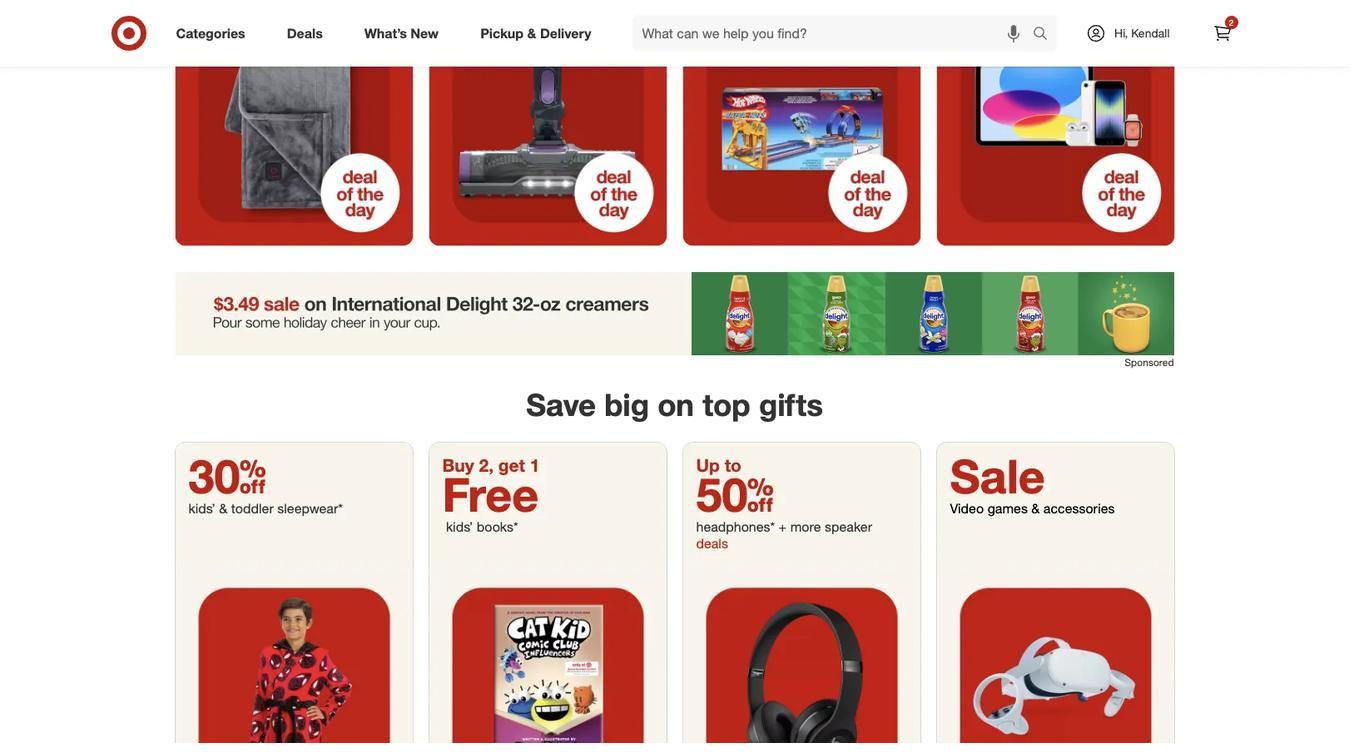 Task type: vqa. For each thing, say whether or not it's contained in the screenshot.
&
yes



Task type: describe. For each thing, give the bounding box(es) containing it.
buy
[[443, 455, 474, 477]]

new
[[411, 25, 439, 41]]

up to
[[697, 455, 742, 477]]

search
[[1026, 26, 1066, 43]]

more
[[791, 519, 821, 536]]

what's new link
[[350, 15, 460, 52]]

sale video games & accessories
[[951, 448, 1115, 517]]

accessories
[[1044, 501, 1115, 517]]

sale
[[951, 448, 1046, 505]]

gifts
[[759, 387, 823, 424]]

speaker
[[825, 519, 873, 536]]

big
[[605, 387, 650, 424]]

headphones*
[[697, 519, 775, 536]]

kids' inside the 30 kids' & toddler sleepwear*
[[189, 501, 215, 517]]

on
[[658, 387, 695, 424]]

advertisement region
[[175, 273, 1175, 356]]

1 vertical spatial kids'
[[446, 519, 473, 536]]

to
[[725, 455, 742, 477]]

top
[[703, 387, 751, 424]]

sponsored
[[1125, 357, 1175, 369]]

& inside sale video games & accessories
[[1032, 501, 1040, 517]]

what's
[[365, 25, 407, 41]]

video
[[951, 501, 984, 517]]

get
[[499, 455, 525, 477]]

& inside "pickup & delivery" link
[[528, 25, 537, 41]]

2 target deal of the day image from the left
[[429, 9, 667, 246]]



Task type: locate. For each thing, give the bounding box(es) containing it.
0 horizontal spatial &
[[219, 501, 228, 517]]

categories
[[176, 25, 245, 41]]

kendall
[[1132, 26, 1170, 40]]

categories link
[[162, 15, 266, 52]]

0 vertical spatial kids'
[[189, 501, 215, 517]]

30 kids' & toddler sleepwear*
[[189, 448, 343, 517]]

buy 2, get 1
[[443, 455, 540, 477]]

1 target deal of the day image from the left
[[175, 9, 413, 246]]

save
[[526, 387, 596, 424]]

2
[[1230, 17, 1234, 27]]

target deal of the day image
[[175, 9, 413, 246], [429, 9, 667, 246], [683, 9, 921, 246], [937, 9, 1175, 246]]

search button
[[1026, 15, 1066, 55]]

0 horizontal spatial kids'
[[189, 501, 215, 517]]

pickup & delivery
[[481, 25, 592, 41]]

2 horizontal spatial &
[[1032, 501, 1040, 517]]

pickup & delivery link
[[466, 15, 613, 52]]

toddler
[[231, 501, 274, 517]]

what's new
[[365, 25, 439, 41]]

free
[[443, 467, 539, 523]]

sleepwear*
[[278, 501, 343, 517]]

2,
[[479, 455, 494, 477]]

4 target deal of the day image from the left
[[937, 9, 1175, 246]]

& right "games"
[[1032, 501, 1040, 517]]

delivery
[[540, 25, 592, 41]]

kids'
[[189, 501, 215, 517], [446, 519, 473, 536]]

hi, kendall
[[1115, 26, 1170, 40]]

up
[[697, 455, 720, 477]]

1 horizontal spatial &
[[528, 25, 537, 41]]

games
[[988, 501, 1028, 517]]

hi,
[[1115, 26, 1129, 40]]

2 link
[[1205, 15, 1241, 52]]

deals link
[[273, 15, 344, 52]]

kids' left books*
[[446, 519, 473, 536]]

pickup
[[481, 25, 524, 41]]

deals
[[287, 25, 323, 41]]

& right pickup
[[528, 25, 537, 41]]

deals
[[697, 536, 729, 552]]

30
[[189, 448, 266, 505]]

headphones* + more speaker deals
[[697, 519, 873, 552]]

3 target deal of the day image from the left
[[683, 9, 921, 246]]

&
[[528, 25, 537, 41], [219, 501, 228, 517], [1032, 501, 1040, 517]]

books*
[[477, 519, 518, 536]]

kids' left the toddler
[[189, 501, 215, 517]]

+
[[779, 519, 787, 536]]

1
[[530, 455, 540, 477]]

kids' books*
[[443, 519, 518, 536]]

& left the toddler
[[219, 501, 228, 517]]

& inside the 30 kids' & toddler sleepwear*
[[219, 501, 228, 517]]

50
[[697, 467, 774, 523]]

What can we help you find? suggestions appear below search field
[[632, 15, 1038, 52]]

1 horizontal spatial kids'
[[446, 519, 473, 536]]

save big on top gifts
[[526, 387, 823, 424]]



